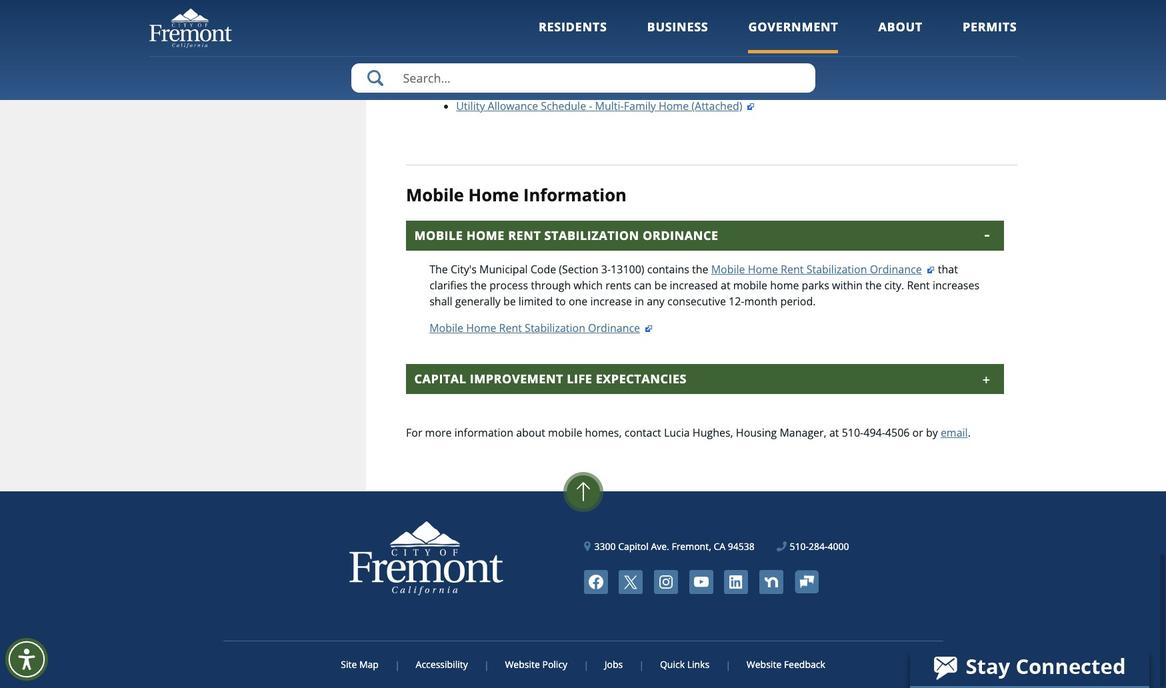 Task type: locate. For each thing, give the bounding box(es) containing it.
clarifies
[[430, 278, 468, 293]]

generally
[[455, 294, 501, 309]]

2 website from the left
[[747, 658, 782, 671]]

mobile right about
[[548, 425, 583, 440]]

columnusercontrol3 main content
[[366, 0, 1018, 491]]

schedule down (haca):
[[541, 83, 587, 97]]

1 horizontal spatial alameda
[[707, 40, 750, 55]]

accessibility
[[416, 658, 468, 671]]

alameda
[[707, 40, 750, 55], [481, 56, 524, 71]]

1 vertical spatial ordinance
[[870, 262, 922, 277]]

510- left 4506
[[842, 425, 864, 440]]

0 horizontal spatial mobile home rent stabilization ordinance link
[[430, 321, 654, 335]]

authority
[[903, 40, 949, 55]]

ordinance up 'city.'
[[870, 262, 922, 277]]

tab list inside columnusercontrol3 'main content'
[[406, 221, 1004, 394]]

1 vertical spatial be
[[504, 294, 516, 309]]

1 vertical spatial 510-
[[790, 540, 809, 553]]

rent down the limited
[[499, 321, 522, 335]]

1 - from the top
[[589, 83, 593, 97]]

1 horizontal spatial ordinance
[[643, 227, 719, 243]]

ordinance down increase at the top right
[[588, 321, 641, 335]]

increased
[[670, 278, 718, 293]]

of down see
[[468, 56, 478, 71]]

for more information about mobile homes, contact lucia hughes, housing manager, at 510-494-4506 or by email .
[[406, 425, 971, 440]]

allowance inside 'please see the following utility allowance schedules for alameda county based on the housing authority of county of alameda (haca):'
[[583, 40, 634, 55]]

county down government
[[753, 40, 788, 55]]

0 horizontal spatial website
[[505, 658, 540, 671]]

footer my icon image
[[795, 570, 819, 594]]

home
[[663, 83, 693, 97], [659, 99, 689, 113], [469, 183, 519, 207], [467, 227, 505, 243], [748, 262, 779, 277], [466, 321, 497, 335]]

stabilization down to
[[525, 321, 586, 335]]

0 vertical spatial at
[[721, 278, 731, 293]]

1 vertical spatial -
[[589, 99, 593, 113]]

mobile home rent stabilization ordinance link up 'parks'
[[712, 262, 936, 277]]

1 vertical spatial schedule
[[541, 99, 587, 113]]

allowance
[[583, 40, 634, 55], [488, 83, 538, 97], [488, 99, 538, 113]]

quick links
[[660, 658, 710, 671]]

1 website from the left
[[505, 658, 540, 671]]

2 - from the top
[[589, 99, 593, 113]]

email
[[941, 425, 968, 440]]

parks
[[802, 278, 830, 293]]

county
[[753, 40, 788, 55], [430, 56, 465, 71]]

1 vertical spatial alameda
[[481, 56, 524, 71]]

footer nd icon image
[[760, 570, 784, 594]]

1 vertical spatial at
[[830, 425, 840, 440]]

month
[[745, 294, 778, 309]]

mobile home rent stabilization ordinance
[[415, 227, 719, 243], [430, 321, 641, 335]]

ordinance up the city's municipal code (section 3-13100) contains the mobile home rent stabilization ordinance
[[643, 227, 719, 243]]

(section
[[559, 262, 599, 277]]

please
[[430, 40, 462, 55]]

housing down the about
[[859, 40, 900, 55]]

schedules
[[636, 40, 687, 55]]

website left feedback
[[747, 658, 782, 671]]

-
[[589, 83, 593, 97], [589, 99, 593, 113]]

residents link
[[539, 19, 607, 53]]

mobile home information
[[406, 183, 627, 207]]

capital
[[415, 371, 467, 387]]

1 horizontal spatial of
[[952, 40, 962, 55]]

mobile up month
[[734, 278, 768, 293]]

contact
[[625, 425, 662, 440]]

mobile home rent stabilization ordinance down the limited
[[430, 321, 641, 335]]

510-
[[842, 425, 864, 440], [790, 540, 809, 553]]

1 horizontal spatial county
[[753, 40, 788, 55]]

the
[[485, 40, 501, 55], [840, 40, 856, 55], [693, 262, 709, 277], [471, 278, 487, 293], [866, 278, 882, 293]]

510- up footer my icon
[[790, 540, 809, 553]]

allowances
[[466, 5, 552, 21]]

family down single
[[624, 99, 656, 113]]

rent inside that clarifies the process through which rents can be increased at mobile home parks within the city. rent increases shall generally be limited to one increase in any consecutive 12-month period.
[[908, 278, 931, 293]]

0 vertical spatial 510-
[[842, 425, 864, 440]]

limited
[[519, 294, 553, 309]]

of
[[952, 40, 962, 55], [468, 56, 478, 71]]

1 vertical spatial mobile home rent stabilization ordinance link
[[430, 321, 654, 335]]

rent right 'city.'
[[908, 278, 931, 293]]

1 horizontal spatial mobile home rent stabilization ordinance link
[[712, 262, 936, 277]]

rents
[[606, 278, 632, 293]]

1 horizontal spatial 510-
[[842, 425, 864, 440]]

municipal
[[480, 262, 528, 277]]

0 vertical spatial mobile
[[734, 278, 768, 293]]

at right manager,
[[830, 425, 840, 440]]

0 vertical spatial schedule
[[541, 83, 587, 97]]

94538
[[728, 540, 755, 553]]

homes,
[[585, 425, 622, 440]]

life
[[567, 371, 593, 387]]

rent
[[508, 227, 541, 243], [781, 262, 804, 277], [908, 278, 931, 293], [499, 321, 522, 335]]

1 horizontal spatial mobile
[[734, 278, 768, 293]]

please see the following utility allowance schedules for alameda county based on the housing authority of county of alameda (haca):
[[430, 40, 962, 71]]

rent up code
[[508, 227, 541, 243]]

tab list
[[406, 221, 1004, 394]]

0 horizontal spatial housing
[[736, 425, 777, 440]]

284-
[[809, 540, 828, 553]]

2 vertical spatial ordinance
[[588, 321, 641, 335]]

1 horizontal spatial be
[[655, 278, 667, 293]]

be up any
[[655, 278, 667, 293]]

utility allowance schedule - multi-family home (attached) link
[[456, 99, 756, 113]]

multi-
[[595, 99, 624, 113]]

process
[[490, 278, 528, 293]]

2 schedule from the top
[[541, 99, 587, 113]]

family
[[628, 83, 660, 97], [624, 99, 656, 113]]

0 vertical spatial county
[[753, 40, 788, 55]]

be
[[655, 278, 667, 293], [504, 294, 516, 309]]

quick
[[660, 658, 685, 671]]

jobs link
[[588, 658, 641, 671]]

email link
[[941, 425, 968, 440]]

mobile home rent stabilization ordinance link down the limited
[[430, 321, 654, 335]]

through
[[531, 278, 571, 293]]

stabilization up 'within'
[[807, 262, 868, 277]]

0 horizontal spatial of
[[468, 56, 478, 71]]

(detached)
[[696, 83, 750, 97]]

the up increased
[[693, 262, 709, 277]]

be down process at left top
[[504, 294, 516, 309]]

- left multi-
[[589, 99, 593, 113]]

website left policy
[[505, 658, 540, 671]]

mobile home rent stabilization ordinance up (section
[[415, 227, 719, 243]]

4000
[[828, 540, 850, 553]]

improvement
[[470, 371, 564, 387]]

1 vertical spatial housing
[[736, 425, 777, 440]]

0 vertical spatial mobile home rent stabilization ordinance
[[415, 227, 719, 243]]

0 vertical spatial ordinance
[[643, 227, 719, 243]]

alameda down following on the left
[[481, 56, 524, 71]]

0 horizontal spatial mobile
[[548, 425, 583, 440]]

0 vertical spatial housing
[[859, 40, 900, 55]]

utility allowance schedule - single family home (detached) utility allowance schedule - multi-family home (attached)
[[456, 83, 750, 113]]

on
[[824, 40, 837, 55]]

0 vertical spatial -
[[589, 83, 593, 97]]

0 horizontal spatial county
[[430, 56, 465, 71]]

- left single
[[589, 83, 593, 97]]

3-
[[602, 262, 611, 277]]

0 vertical spatial be
[[655, 278, 667, 293]]

county down please at top left
[[430, 56, 465, 71]]

permits link
[[963, 19, 1018, 53]]

0 vertical spatial mobile home rent stabilization ordinance link
[[712, 262, 936, 277]]

contains
[[648, 262, 690, 277]]

accessibility link
[[399, 658, 486, 671]]

schedule down search text field
[[541, 99, 587, 113]]

at up 12-
[[721, 278, 731, 293]]

ordinance
[[643, 227, 719, 243], [870, 262, 922, 277], [588, 321, 641, 335]]

single
[[595, 83, 625, 97]]

footer ig icon image
[[654, 570, 678, 594]]

0 horizontal spatial be
[[504, 294, 516, 309]]

footer fb icon image
[[584, 570, 608, 594]]

period.
[[781, 294, 816, 309]]

to
[[556, 294, 566, 309]]

increases
[[933, 278, 980, 293]]

0 horizontal spatial at
[[721, 278, 731, 293]]

website for website policy
[[505, 658, 540, 671]]

tab list containing mobile home rent stabilization ordinance
[[406, 221, 1004, 394]]

the up generally
[[471, 278, 487, 293]]

family right single
[[628, 83, 660, 97]]

code
[[531, 262, 557, 277]]

housing right 'hughes,' on the right bottom
[[736, 425, 777, 440]]

1 horizontal spatial website
[[747, 658, 782, 671]]

based
[[791, 40, 821, 55]]

alameda right for
[[707, 40, 750, 55]]

home
[[771, 278, 800, 293]]

0 vertical spatial allowance
[[583, 40, 634, 55]]

of right authority
[[952, 40, 962, 55]]

can
[[634, 278, 652, 293]]

stabilization
[[545, 227, 640, 243], [807, 262, 868, 277], [525, 321, 586, 335]]

business link
[[648, 19, 709, 53]]

utility
[[415, 5, 462, 21], [552, 40, 580, 55], [456, 83, 485, 97], [456, 99, 485, 113]]

stabilization up (section
[[545, 227, 640, 243]]

any
[[647, 294, 665, 309]]

1 horizontal spatial housing
[[859, 40, 900, 55]]

2 horizontal spatial ordinance
[[870, 262, 922, 277]]



Task type: vqa. For each thing, say whether or not it's contained in the screenshot.
2nd Schedule
yes



Task type: describe. For each thing, give the bounding box(es) containing it.
jobs
[[605, 658, 623, 671]]

for
[[406, 425, 423, 440]]

within
[[833, 278, 863, 293]]

footer tw icon image
[[619, 570, 643, 594]]

website policy link
[[488, 658, 585, 671]]

utility allowances
[[415, 5, 552, 21]]

the city's municipal code (section 3-13100) contains the mobile home rent stabilization ordinance
[[430, 262, 922, 277]]

1 vertical spatial family
[[624, 99, 656, 113]]

1 vertical spatial stabilization
[[807, 262, 868, 277]]

footer li icon image
[[725, 570, 749, 594]]

site map
[[341, 658, 379, 671]]

capital improvement life expectancies
[[415, 371, 687, 387]]

housing inside 'please see the following utility allowance schedules for alameda county based on the housing authority of county of alameda (haca):'
[[859, 40, 900, 55]]

(haca):
[[527, 56, 564, 71]]

510-284-4000
[[790, 540, 850, 553]]

policy
[[543, 658, 568, 671]]

consecutive
[[668, 294, 726, 309]]

shall
[[430, 294, 453, 309]]

business
[[648, 19, 709, 35]]

1 vertical spatial mobile
[[548, 425, 583, 440]]

city's
[[451, 262, 477, 277]]

which
[[574, 278, 603, 293]]

fremont,
[[672, 540, 712, 553]]

information
[[524, 183, 627, 207]]

0 vertical spatial of
[[952, 40, 962, 55]]

0 vertical spatial family
[[628, 83, 660, 97]]

website policy
[[505, 658, 568, 671]]

ave.
[[651, 540, 670, 553]]

stay connected image
[[911, 649, 1149, 686]]

utility inside 'please see the following utility allowance schedules for alameda county based on the housing authority of county of alameda (haca):'
[[552, 40, 580, 55]]

see
[[465, 40, 482, 55]]

or
[[913, 425, 924, 440]]

capitol
[[619, 540, 649, 553]]

government
[[749, 19, 839, 35]]

0 horizontal spatial ordinance
[[588, 321, 641, 335]]

510-284-4000 link
[[778, 540, 850, 554]]

13100)
[[611, 262, 645, 277]]

site map link
[[341, 658, 396, 671]]

510- inside columnusercontrol3 'main content'
[[842, 425, 864, 440]]

0 vertical spatial alameda
[[707, 40, 750, 55]]

1 vertical spatial allowance
[[488, 83, 538, 97]]

permits
[[963, 19, 1018, 35]]

3300 capitol ave. fremont, ca 94538
[[595, 540, 755, 553]]

site
[[341, 658, 357, 671]]

city.
[[885, 278, 905, 293]]

0 horizontal spatial alameda
[[481, 56, 524, 71]]

by
[[927, 425, 938, 440]]

hughes,
[[693, 425, 734, 440]]

about
[[879, 19, 923, 35]]

2 vertical spatial stabilization
[[525, 321, 586, 335]]

utility allowance schedule - single family home (detached) link
[[456, 83, 763, 97]]

footer yt icon image
[[690, 570, 714, 594]]

increase
[[591, 294, 632, 309]]

website feedback
[[747, 658, 826, 671]]

website feedback link
[[730, 658, 826, 671]]

at inside that clarifies the process through which rents can be increased at mobile home parks within the city. rent increases shall generally be limited to one increase in any consecutive 12-month period.
[[721, 278, 731, 293]]

map
[[360, 658, 379, 671]]

Search text field
[[351, 63, 816, 93]]

ca
[[714, 540, 726, 553]]

the right "on"
[[840, 40, 856, 55]]

1 vertical spatial mobile home rent stabilization ordinance
[[430, 321, 641, 335]]

quick links link
[[643, 658, 727, 671]]

1 horizontal spatial at
[[830, 425, 840, 440]]

494-
[[864, 425, 886, 440]]

information
[[455, 425, 514, 440]]

about link
[[879, 19, 923, 53]]

website for website feedback
[[747, 658, 782, 671]]

the left 'city.'
[[866, 278, 882, 293]]

that clarifies the process through which rents can be increased at mobile home parks within the city. rent increases shall generally be limited to one increase in any consecutive 12-month period.
[[430, 262, 980, 309]]

2 vertical spatial allowance
[[488, 99, 538, 113]]

the
[[430, 262, 448, 277]]

the right see
[[485, 40, 501, 55]]

that
[[939, 262, 959, 277]]

0 horizontal spatial 510-
[[790, 540, 809, 553]]

3300 capitol ave. fremont, ca 94538 link
[[585, 540, 755, 554]]

1 schedule from the top
[[541, 83, 587, 97]]

manager,
[[780, 425, 827, 440]]

.
[[968, 425, 971, 440]]

in
[[635, 294, 644, 309]]

mobile inside that clarifies the process through which rents can be increased at mobile home parks within the city. rent increases shall generally be limited to one increase in any consecutive 12-month period.
[[734, 278, 768, 293]]

expectancies
[[596, 371, 687, 387]]

for
[[689, 40, 704, 55]]

rent up home
[[781, 262, 804, 277]]

one
[[569, 294, 588, 309]]

0 vertical spatial stabilization
[[545, 227, 640, 243]]

(attached)
[[692, 99, 743, 113]]

3300
[[595, 540, 616, 553]]

lucia
[[664, 425, 690, 440]]

1 vertical spatial county
[[430, 56, 465, 71]]

1 vertical spatial of
[[468, 56, 478, 71]]

4506
[[886, 425, 910, 440]]

links
[[688, 658, 710, 671]]

residents
[[539, 19, 607, 35]]

government link
[[749, 19, 839, 53]]



